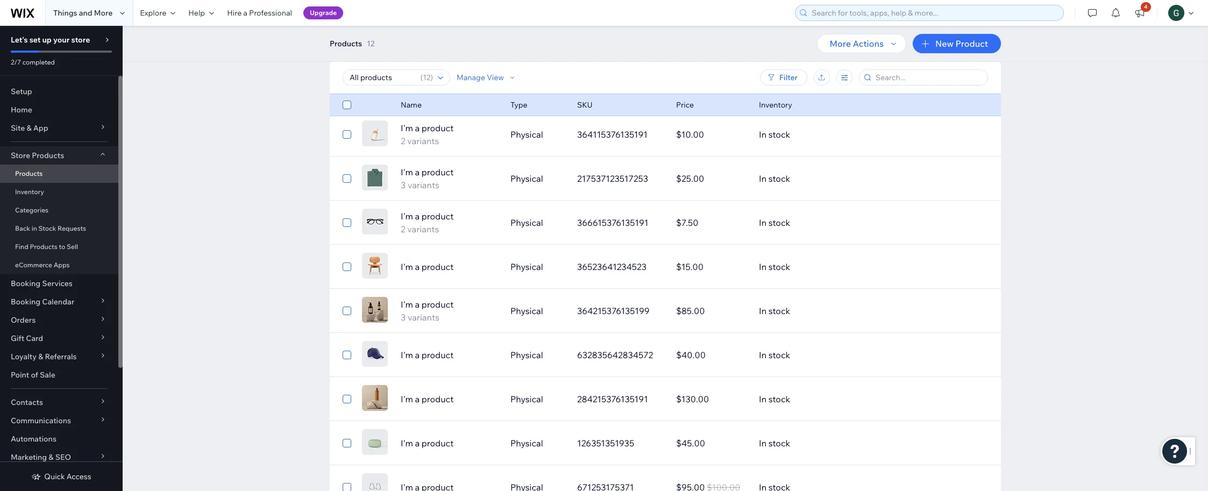 Task type: describe. For each thing, give the bounding box(es) containing it.
7 product from the top
[[422, 350, 454, 361]]

products down store
[[15, 170, 43, 178]]

364215376135199 link
[[571, 298, 670, 324]]

Search for tools, apps, help & more... field
[[809, 5, 1061, 20]]

orders button
[[0, 311, 118, 329]]

sku
[[577, 100, 593, 110]]

physical for 217537123517253
[[511, 173, 543, 184]]

in stock for $15.00
[[759, 262, 791, 272]]

to
[[59, 243, 65, 251]]

9 i'm from the top
[[401, 438, 413, 449]]

364215375135191 link
[[571, 77, 670, 103]]

in stock for $20.00
[[759, 85, 791, 96]]

variants for 366615376135191
[[408, 224, 439, 235]]

632835642834572 link
[[571, 342, 670, 368]]

2 i'm from the top
[[401, 123, 413, 133]]

2 for 364215375135191
[[401, 91, 406, 102]]

loyalty
[[11, 352, 37, 362]]

physical link for 632835642834572
[[504, 342, 571, 368]]

$10.00
[[676, 129, 704, 140]]

in stock for $45.00
[[759, 438, 791, 449]]

contacts
[[11, 398, 43, 407]]

booking services link
[[0, 274, 118, 293]]

view
[[487, 73, 504, 82]]

12 for ( 12 )
[[423, 73, 431, 82]]

sell
[[67, 243, 78, 251]]

$45.00 link
[[670, 430, 753, 456]]

7 i'm from the top
[[401, 350, 413, 361]]

in
[[32, 224, 37, 232]]

let's
[[11, 35, 28, 45]]

$7.50 link
[[670, 210, 753, 236]]

variants for 364215375135191
[[408, 91, 439, 102]]

booking services
[[11, 279, 73, 288]]

find products to sell
[[15, 243, 78, 251]]

i'm a product 2 variants for 364215375135191
[[401, 79, 454, 102]]

in for $85.00
[[759, 306, 767, 316]]

ecommerce apps
[[15, 261, 70, 269]]

services
[[42, 279, 73, 288]]

hire a professional
[[227, 8, 292, 18]]

communications button
[[0, 412, 118, 430]]

$15.00
[[676, 262, 704, 272]]

in stock link for $7.50
[[753, 210, 956, 236]]

5 product from the top
[[422, 262, 454, 272]]

products link
[[0, 165, 118, 183]]

i'm a product link for 284215376135191
[[394, 393, 504, 406]]

booking calendar
[[11, 297, 74, 307]]

& for loyalty
[[38, 352, 43, 362]]

booking calendar button
[[0, 293, 118, 311]]

6 i'm from the top
[[401, 299, 413, 310]]

type
[[511, 100, 528, 110]]

Search... field
[[873, 70, 985, 85]]

apps
[[54, 261, 70, 269]]

366615376135191 link
[[571, 210, 670, 236]]

ecommerce
[[15, 261, 52, 269]]

632835642834572
[[577, 350, 653, 361]]

quick
[[44, 472, 65, 482]]

( 12 )
[[421, 73, 433, 82]]

364115376135191 link
[[571, 122, 670, 147]]

gift card button
[[0, 329, 118, 348]]

back in stock requests link
[[0, 220, 118, 238]]

$85.00
[[676, 306, 705, 316]]

1 horizontal spatial inventory
[[759, 100, 793, 110]]

$40.00
[[676, 350, 706, 361]]

professional
[[249, 8, 292, 18]]

back in stock requests
[[15, 224, 86, 232]]

site & app
[[11, 123, 48, 133]]

automations link
[[0, 430, 118, 448]]

& for site
[[27, 123, 32, 133]]

physical link for 364215375135191
[[504, 77, 571, 103]]

in stock link for $20.00
[[753, 77, 956, 103]]

app
[[33, 123, 48, 133]]

gift card
[[11, 334, 43, 343]]

physical for 366615376135191
[[511, 217, 543, 228]]

i'm a product 3 variants for 364215376135199
[[401, 299, 454, 323]]

name
[[401, 100, 422, 110]]

in for $15.00
[[759, 262, 767, 272]]

physical link for 126351351935
[[504, 430, 571, 456]]

booking for booking services
[[11, 279, 40, 288]]

physical for 126351351935
[[511, 438, 543, 449]]

products inside "popup button"
[[32, 151, 64, 160]]

$7.50
[[676, 217, 699, 228]]

9 product from the top
[[422, 438, 454, 449]]

new
[[936, 38, 954, 49]]

categories
[[15, 206, 49, 214]]

help button
[[182, 0, 221, 26]]

4 button
[[1128, 0, 1152, 26]]

3 for 364215376135199
[[401, 312, 406, 323]]

5 i'm from the top
[[401, 262, 413, 272]]

products 12
[[330, 39, 375, 48]]

$130.00 link
[[670, 386, 753, 412]]

store
[[11, 151, 30, 160]]

point
[[11, 370, 29, 380]]

more inside dropdown button
[[830, 38, 851, 49]]

in for $20.00
[[759, 85, 767, 96]]

marketing & seo button
[[0, 448, 118, 467]]

hire
[[227, 8, 242, 18]]

setup
[[11, 87, 32, 96]]

217537123517253 link
[[571, 166, 670, 192]]

categories link
[[0, 201, 118, 220]]

price
[[676, 100, 694, 110]]

store products button
[[0, 146, 118, 165]]

12 for products 12
[[367, 39, 375, 48]]

3 i'm from the top
[[401, 167, 413, 178]]

store
[[71, 35, 90, 45]]

hire a professional link
[[221, 0, 299, 26]]

$25.00 link
[[670, 166, 753, 192]]

physical link for 36523641234523
[[504, 254, 571, 280]]

requests
[[58, 224, 86, 232]]

find products to sell link
[[0, 238, 118, 256]]

i'm a product 2 variants for 366615376135191
[[401, 211, 454, 235]]

explore
[[140, 8, 166, 18]]

variants for 217537123517253
[[408, 180, 440, 190]]

physical for 632835642834572
[[511, 350, 543, 361]]

physical for 364115376135191
[[511, 129, 543, 140]]

stock for $20.00
[[769, 85, 791, 96]]

stock for $15.00
[[769, 262, 791, 272]]

4 product from the top
[[422, 211, 454, 222]]

217537123517253
[[577, 173, 648, 184]]

4 i'm from the top
[[401, 211, 413, 222]]

booking for booking calendar
[[11, 297, 40, 307]]

$40.00 link
[[670, 342, 753, 368]]

1 product from the top
[[422, 79, 454, 89]]

in stock link for $130.00
[[753, 386, 956, 412]]

stock for $25.00
[[769, 173, 791, 184]]

physical for 364215375135191
[[511, 85, 543, 96]]

stock
[[39, 224, 56, 232]]

364215376135199
[[577, 306, 650, 316]]

i'm a product for 632835642834572
[[401, 350, 454, 361]]

in stock for $130.00
[[759, 394, 791, 405]]

$20.00
[[676, 85, 705, 96]]

filter button
[[760, 69, 808, 86]]

2 for 366615376135191
[[401, 224, 406, 235]]

upgrade
[[310, 9, 337, 17]]

i'm a product 3 variants for 217537123517253
[[401, 167, 454, 190]]

in stock link for $85.00
[[753, 298, 956, 324]]

$85.00 link
[[670, 298, 753, 324]]

products down upgrade button
[[330, 39, 362, 48]]

8 i'm from the top
[[401, 394, 413, 405]]

physical link for 284215376135191
[[504, 386, 571, 412]]

more actions
[[830, 38, 884, 49]]

marketing
[[11, 453, 47, 462]]

in stock link for $40.00
[[753, 342, 956, 368]]



Task type: vqa. For each thing, say whether or not it's contained in the screenshot.
'Go'
no



Task type: locate. For each thing, give the bounding box(es) containing it.
4 i'm a product link from the top
[[394, 437, 504, 450]]

physical
[[511, 85, 543, 96], [511, 129, 543, 140], [511, 173, 543, 184], [511, 217, 543, 228], [511, 262, 543, 272], [511, 306, 543, 316], [511, 350, 543, 361], [511, 394, 543, 405], [511, 438, 543, 449]]

referrals
[[45, 352, 77, 362]]

4 i'm a product from the top
[[401, 438, 454, 449]]

2 2 from the top
[[401, 136, 406, 146]]

manage
[[457, 73, 485, 82]]

calendar
[[42, 297, 74, 307]]

site & app button
[[0, 119, 118, 137]]

4 in stock link from the top
[[753, 210, 956, 236]]

3 physical link from the top
[[504, 166, 571, 192]]

in right $25.00 link at the top of page
[[759, 173, 767, 184]]

variants for 364215376135199
[[408, 312, 440, 323]]

2 in stock from the top
[[759, 129, 791, 140]]

1 3 from the top
[[401, 180, 406, 190]]

0 vertical spatial i'm a product 2 variants
[[401, 79, 454, 102]]

8 in from the top
[[759, 394, 767, 405]]

8 product from the top
[[422, 394, 454, 405]]

1 horizontal spatial 12
[[423, 73, 431, 82]]

i'm a product link for 36523641234523
[[394, 260, 504, 273]]

i'm a product for 126351351935
[[401, 438, 454, 449]]

5 variants from the top
[[408, 312, 440, 323]]

0 vertical spatial i'm a product 3 variants
[[401, 167, 454, 190]]

booking
[[11, 279, 40, 288], [11, 297, 40, 307]]

4 variants from the top
[[408, 224, 439, 235]]

8 in stock link from the top
[[753, 386, 956, 412]]

more left actions at the top right
[[830, 38, 851, 49]]

0 vertical spatial 2
[[401, 91, 406, 102]]

i'm a product link for 632835642834572
[[394, 349, 504, 362]]

2 product from the top
[[422, 123, 454, 133]]

5 in from the top
[[759, 262, 767, 272]]

in right $40.00 link
[[759, 350, 767, 361]]

quick access button
[[31, 472, 91, 482]]

$10.00 link
[[670, 122, 753, 147]]

stock for $130.00
[[769, 394, 791, 405]]

9 in stock from the top
[[759, 438, 791, 449]]

5 in stock link from the top
[[753, 254, 956, 280]]

& for marketing
[[49, 453, 54, 462]]

in for $25.00
[[759, 173, 767, 184]]

more
[[94, 8, 113, 18], [830, 38, 851, 49]]

0 vertical spatial booking
[[11, 279, 40, 288]]

help
[[188, 8, 205, 18]]

more right and
[[94, 8, 113, 18]]

8 physical link from the top
[[504, 386, 571, 412]]

9 stock from the top
[[769, 438, 791, 449]]

in right $130.00 link
[[759, 394, 767, 405]]

2 i'm a product 3 variants from the top
[[401, 299, 454, 323]]

6 stock from the top
[[769, 306, 791, 316]]

in stock link for $45.00
[[753, 430, 956, 456]]

2 variants from the top
[[408, 136, 439, 146]]

inventory link
[[0, 183, 118, 201]]

loyalty & referrals
[[11, 352, 77, 362]]

0 horizontal spatial 12
[[367, 39, 375, 48]]

3 2 from the top
[[401, 224, 406, 235]]

2 horizontal spatial &
[[49, 453, 54, 462]]

1 in stock link from the top
[[753, 77, 956, 103]]

1 variants from the top
[[408, 91, 439, 102]]

gift
[[11, 334, 24, 343]]

inventory up categories
[[15, 188, 44, 196]]

& right site
[[27, 123, 32, 133]]

1 vertical spatial &
[[38, 352, 43, 362]]

in stock for $40.00
[[759, 350, 791, 361]]

2 in stock link from the top
[[753, 122, 956, 147]]

$15.00 link
[[670, 254, 753, 280]]

2 vertical spatial i'm a product 2 variants
[[401, 211, 454, 235]]

in right $7.50 link
[[759, 217, 767, 228]]

1 physical link from the top
[[504, 77, 571, 103]]

& right "loyalty"
[[38, 352, 43, 362]]

8 in stock from the top
[[759, 394, 791, 405]]

physical for 284215376135191
[[511, 394, 543, 405]]

booking up orders
[[11, 297, 40, 307]]

7 in from the top
[[759, 350, 767, 361]]

$45.00
[[676, 438, 705, 449]]

in stock link for $25.00
[[753, 166, 956, 192]]

in stock link for $10.00
[[753, 122, 956, 147]]

in right $10.00 link
[[759, 129, 767, 140]]

booking down "ecommerce"
[[11, 279, 40, 288]]

automations
[[11, 434, 56, 444]]

1 in from the top
[[759, 85, 767, 96]]

1 i'm a product link from the top
[[394, 260, 504, 273]]

6 in from the top
[[759, 306, 767, 316]]

3 in from the top
[[759, 173, 767, 184]]

loyalty & referrals button
[[0, 348, 118, 366]]

1 vertical spatial 2
[[401, 136, 406, 146]]

& inside loyalty & referrals dropdown button
[[38, 352, 43, 362]]

3 in stock from the top
[[759, 173, 791, 184]]

and
[[79, 8, 92, 18]]

7 in stock link from the top
[[753, 342, 956, 368]]

physical for 36523641234523
[[511, 262, 543, 272]]

in stock for $25.00
[[759, 173, 791, 184]]

0 horizontal spatial inventory
[[15, 188, 44, 196]]

3 physical from the top
[[511, 173, 543, 184]]

1 vertical spatial i'm a product 2 variants
[[401, 123, 454, 146]]

physical link for 364115376135191
[[504, 122, 571, 147]]

$130.00
[[676, 394, 709, 405]]

in right $15.00 link
[[759, 262, 767, 272]]

1 vertical spatial 12
[[423, 73, 431, 82]]

in right $45.00 "link"
[[759, 438, 767, 449]]

products up products link
[[32, 151, 64, 160]]

1 horizontal spatial more
[[830, 38, 851, 49]]

8 physical from the top
[[511, 394, 543, 405]]

$25.00
[[676, 173, 705, 184]]

physical link for 364215376135199
[[504, 298, 571, 324]]

your
[[53, 35, 70, 45]]

home link
[[0, 101, 118, 119]]

3 for 217537123517253
[[401, 180, 406, 190]]

marketing & seo
[[11, 453, 71, 462]]

i'm a product for 284215376135191
[[401, 394, 454, 405]]

point of sale link
[[0, 366, 118, 384]]

&
[[27, 123, 32, 133], [38, 352, 43, 362], [49, 453, 54, 462]]

2 for 364115376135191
[[401, 136, 406, 146]]

i'm a product link for 126351351935
[[394, 437, 504, 450]]

inventory inside sidebar element
[[15, 188, 44, 196]]

3 i'm a product 2 variants from the top
[[401, 211, 454, 235]]

0 vertical spatial inventory
[[759, 100, 793, 110]]

in for $45.00
[[759, 438, 767, 449]]

284215376135191
[[577, 394, 648, 405]]

store products
[[11, 151, 64, 160]]

orders
[[11, 315, 36, 325]]

stock for $10.00
[[769, 129, 791, 140]]

1 i'm a product 3 variants from the top
[[401, 167, 454, 190]]

i'm a product for 36523641234523
[[401, 262, 454, 272]]

in for $10.00
[[759, 129, 767, 140]]

5 physical from the top
[[511, 262, 543, 272]]

2 physical link from the top
[[504, 122, 571, 147]]

up
[[42, 35, 52, 45]]

284215376135191 link
[[571, 386, 670, 412]]

& inside marketing & seo "dropdown button"
[[49, 453, 54, 462]]

0 vertical spatial &
[[27, 123, 32, 133]]

4 in stock from the top
[[759, 217, 791, 228]]

variants
[[408, 91, 439, 102], [408, 136, 439, 146], [408, 180, 440, 190], [408, 224, 439, 235], [408, 312, 440, 323]]

$20.00 link
[[670, 77, 753, 103]]

4 physical link from the top
[[504, 210, 571, 236]]

)
[[431, 73, 433, 82]]

back
[[15, 224, 30, 232]]

2 3 from the top
[[401, 312, 406, 323]]

in for $7.50
[[759, 217, 767, 228]]

stock for $45.00
[[769, 438, 791, 449]]

12 left manage
[[423, 73, 431, 82]]

set
[[29, 35, 41, 45]]

7 stock from the top
[[769, 350, 791, 361]]

1 booking from the top
[[11, 279, 40, 288]]

2
[[401, 91, 406, 102], [401, 136, 406, 146], [401, 224, 406, 235]]

8 stock from the top
[[769, 394, 791, 405]]

2 physical from the top
[[511, 129, 543, 140]]

366615376135191
[[577, 217, 649, 228]]

stock for $40.00
[[769, 350, 791, 361]]

2 booking from the top
[[11, 297, 40, 307]]

6 product from the top
[[422, 299, 454, 310]]

inventory
[[759, 100, 793, 110], [15, 188, 44, 196]]

in for $130.00
[[759, 394, 767, 405]]

physical for 364215376135199
[[511, 306, 543, 316]]

2 in from the top
[[759, 129, 767, 140]]

None checkbox
[[343, 84, 351, 97], [343, 172, 351, 185], [343, 216, 351, 229], [343, 305, 351, 317], [343, 393, 351, 406], [343, 84, 351, 97], [343, 172, 351, 185], [343, 216, 351, 229], [343, 305, 351, 317], [343, 393, 351, 406]]

in stock for $85.00
[[759, 306, 791, 316]]

12 up unsaved view field
[[367, 39, 375, 48]]

product
[[956, 38, 989, 49]]

0 vertical spatial 3
[[401, 180, 406, 190]]

i'm a product
[[401, 262, 454, 272], [401, 350, 454, 361], [401, 394, 454, 405], [401, 438, 454, 449]]

9 in from the top
[[759, 438, 767, 449]]

completed
[[22, 58, 55, 66]]

1 vertical spatial more
[[830, 38, 851, 49]]

inventory down the filter button
[[759, 100, 793, 110]]

5 stock from the top
[[769, 262, 791, 272]]

6 in stock from the top
[[759, 306, 791, 316]]

of
[[31, 370, 38, 380]]

3 variants from the top
[[408, 180, 440, 190]]

i'm a product 2 variants for 364115376135191
[[401, 123, 454, 146]]

1 vertical spatial i'm a product 3 variants
[[401, 299, 454, 323]]

2 i'm a product 2 variants from the top
[[401, 123, 454, 146]]

variants for 364115376135191
[[408, 136, 439, 146]]

in
[[759, 85, 767, 96], [759, 129, 767, 140], [759, 173, 767, 184], [759, 217, 767, 228], [759, 262, 767, 272], [759, 306, 767, 316], [759, 350, 767, 361], [759, 394, 767, 405], [759, 438, 767, 449]]

9 in stock link from the top
[[753, 430, 956, 456]]

0 vertical spatial more
[[94, 8, 113, 18]]

new product
[[936, 38, 989, 49]]

in stock for $7.50
[[759, 217, 791, 228]]

& left 'seo'
[[49, 453, 54, 462]]

3 i'm a product from the top
[[401, 394, 454, 405]]

physical link for 217537123517253
[[504, 166, 571, 192]]

2/7 completed
[[11, 58, 55, 66]]

1 stock from the top
[[769, 85, 791, 96]]

7 physical link from the top
[[504, 342, 571, 368]]

None checkbox
[[343, 40, 351, 53], [343, 98, 351, 111], [343, 128, 351, 141], [343, 260, 351, 273], [343, 349, 351, 362], [343, 437, 351, 450], [343, 481, 351, 491], [343, 40, 351, 53], [343, 98, 351, 111], [343, 128, 351, 141], [343, 260, 351, 273], [343, 349, 351, 362], [343, 437, 351, 450], [343, 481, 351, 491]]

6 physical from the top
[[511, 306, 543, 316]]

126351351935
[[577, 438, 635, 449]]

things
[[53, 8, 77, 18]]

in stock link for $15.00
[[753, 254, 956, 280]]

2 stock from the top
[[769, 129, 791, 140]]

1 2 from the top
[[401, 91, 406, 102]]

i'm
[[401, 79, 413, 89], [401, 123, 413, 133], [401, 167, 413, 178], [401, 211, 413, 222], [401, 262, 413, 272], [401, 299, 413, 310], [401, 350, 413, 361], [401, 394, 413, 405], [401, 438, 413, 449]]

i'm a product 2 variants
[[401, 79, 454, 102], [401, 123, 454, 146], [401, 211, 454, 235]]

1 physical from the top
[[511, 85, 543, 96]]

2 vertical spatial &
[[49, 453, 54, 462]]

5 physical link from the top
[[504, 254, 571, 280]]

3 product from the top
[[422, 167, 454, 178]]

booking inside dropdown button
[[11, 297, 40, 307]]

2 i'm a product link from the top
[[394, 349, 504, 362]]

2 vertical spatial 2
[[401, 224, 406, 235]]

& inside site & app popup button
[[27, 123, 32, 133]]

stock for $85.00
[[769, 306, 791, 316]]

6 physical link from the top
[[504, 298, 571, 324]]

3 i'm a product link from the top
[[394, 393, 504, 406]]

setup link
[[0, 82, 118, 101]]

home
[[11, 105, 32, 115]]

4 physical from the top
[[511, 217, 543, 228]]

0 horizontal spatial &
[[27, 123, 32, 133]]

in for $40.00
[[759, 350, 767, 361]]

3 stock from the top
[[769, 173, 791, 184]]

9 physical from the top
[[511, 438, 543, 449]]

i'm a product 3 variants
[[401, 167, 454, 190], [401, 299, 454, 323]]

ecommerce apps link
[[0, 256, 118, 274]]

1 i'm a product 2 variants from the top
[[401, 79, 454, 102]]

4 stock from the top
[[769, 217, 791, 228]]

0 vertical spatial 12
[[367, 39, 375, 48]]

6 in stock link from the top
[[753, 298, 956, 324]]

i'm a product link
[[394, 260, 504, 273], [394, 349, 504, 362], [394, 393, 504, 406], [394, 437, 504, 450]]

1 i'm a product from the top
[[401, 262, 454, 272]]

4
[[1145, 3, 1148, 10]]

1 horizontal spatial &
[[38, 352, 43, 362]]

in stock for $10.00
[[759, 129, 791, 140]]

2 i'm a product from the top
[[401, 350, 454, 361]]

1 vertical spatial booking
[[11, 297, 40, 307]]

Unsaved view field
[[347, 70, 417, 85]]

contacts button
[[0, 393, 118, 412]]

126351351935 link
[[571, 430, 670, 456]]

sidebar element
[[0, 26, 123, 491]]

5 in stock from the top
[[759, 262, 791, 272]]

physical link for 366615376135191
[[504, 210, 571, 236]]

364115376135191
[[577, 129, 648, 140]]

7 physical from the top
[[511, 350, 543, 361]]

manage view
[[457, 73, 504, 82]]

36523641234523 link
[[571, 254, 670, 280]]

1 vertical spatial 3
[[401, 312, 406, 323]]

find
[[15, 243, 28, 251]]

sale
[[40, 370, 55, 380]]

4 in from the top
[[759, 217, 767, 228]]

in right $20.00 link
[[759, 85, 767, 96]]

7 in stock from the top
[[759, 350, 791, 361]]

3 in stock link from the top
[[753, 166, 956, 192]]

9 physical link from the top
[[504, 430, 571, 456]]

stock for $7.50
[[769, 217, 791, 228]]

12
[[367, 39, 375, 48], [423, 73, 431, 82]]

access
[[67, 472, 91, 482]]

point of sale
[[11, 370, 55, 380]]

0 horizontal spatial more
[[94, 8, 113, 18]]

actions
[[853, 38, 884, 49]]

1 vertical spatial inventory
[[15, 188, 44, 196]]

in right $85.00 "link"
[[759, 306, 767, 316]]

filter
[[780, 73, 798, 82]]

1 i'm from the top
[[401, 79, 413, 89]]

seo
[[55, 453, 71, 462]]

communications
[[11, 416, 71, 426]]

1 in stock from the top
[[759, 85, 791, 96]]

products up ecommerce apps
[[30, 243, 57, 251]]



